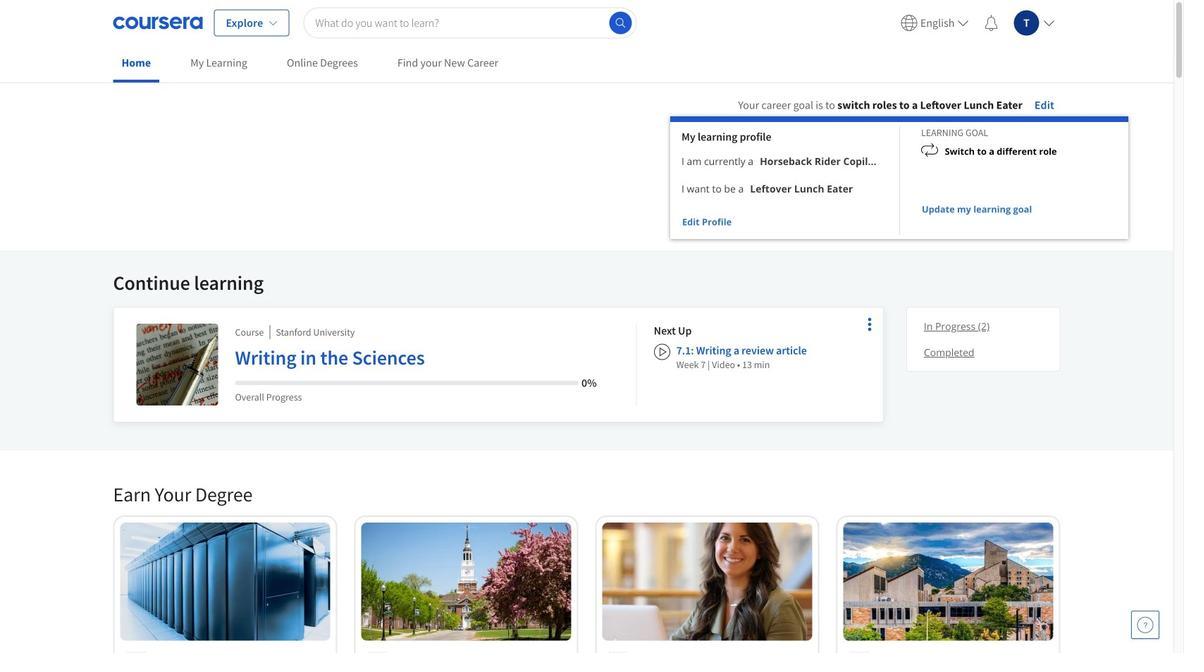 Task type: vqa. For each thing, say whether or not it's contained in the screenshot.
Help Center image
yes



Task type: describe. For each thing, give the bounding box(es) containing it.
writing in the sciences image
[[136, 324, 218, 405]]

What do you want to learn? text field
[[304, 7, 637, 38]]

help center image
[[1137, 616, 1154, 633]]



Task type: locate. For each thing, give the bounding box(es) containing it.
region
[[671, 116, 1129, 239]]

None search field
[[304, 7, 637, 38]]

coursera image
[[113, 12, 203, 34]]

i am currently a horseback rider copilot element
[[757, 151, 881, 172]]

earn your degree collection element
[[105, 459, 1069, 653]]

more option for writing in the sciences image
[[860, 315, 880, 334]]

i am currently a leftover lunch eater element
[[748, 178, 871, 200]]



